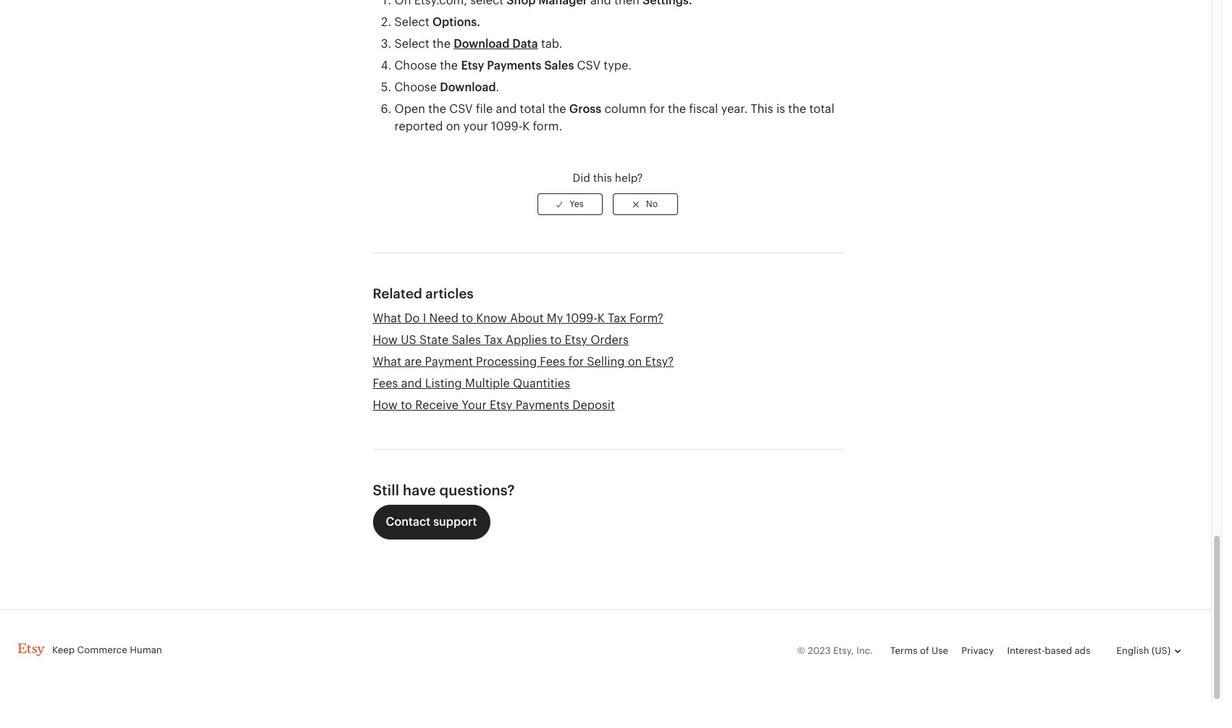Task type: describe. For each thing, give the bounding box(es) containing it.
this
[[751, 103, 774, 115]]

1 vertical spatial k
[[598, 312, 605, 325]]

choose the etsy payments sales csv type.
[[395, 59, 632, 71]]

help?
[[615, 171, 643, 184]]

terms of use
[[891, 646, 949, 657]]

form.
[[533, 120, 563, 132]]

0 horizontal spatial sales
[[452, 334, 481, 346]]

english (us)
[[1117, 646, 1171, 657]]

know
[[476, 312, 507, 325]]

gross
[[569, 103, 602, 115]]

(us)
[[1152, 646, 1171, 657]]

file
[[476, 103, 493, 115]]

what for what are payment processing fees for selling on etsy?
[[373, 356, 401, 368]]

inc.
[[857, 646, 873, 657]]

ads
[[1075, 646, 1091, 657]]

have
[[403, 483, 436, 499]]

© 2023 etsy, inc.
[[798, 646, 873, 657]]

1 vertical spatial 1099-
[[566, 312, 598, 325]]

orders
[[591, 334, 629, 346]]

1 vertical spatial and
[[401, 378, 422, 390]]

english
[[1117, 646, 1150, 657]]

your
[[464, 120, 488, 132]]

keep commerce human
[[52, 645, 162, 656]]

interest-
[[1007, 646, 1045, 657]]

contact support
[[386, 516, 477, 528]]

still have questions?
[[373, 483, 515, 499]]

how for how us state sales tax applies to etsy orders
[[373, 334, 398, 346]]

is
[[777, 103, 785, 115]]

reported
[[395, 120, 443, 132]]

column for the fiscal year. this is the total reported on your 1099-k form.
[[395, 103, 835, 132]]

applies
[[506, 334, 547, 346]]

year.
[[721, 103, 748, 115]]

listing
[[425, 378, 462, 390]]

keep
[[52, 645, 75, 656]]

what are payment processing fees for selling on etsy? link
[[373, 356, 674, 368]]

what are payment processing fees for selling on etsy?
[[373, 356, 674, 368]]

column
[[605, 103, 647, 115]]

fiscal
[[689, 103, 718, 115]]

open
[[395, 103, 425, 115]]

0 horizontal spatial fees
[[373, 378, 398, 390]]

multiple
[[465, 378, 510, 390]]

1 vertical spatial to
[[550, 334, 562, 346]]

1 vertical spatial on
[[628, 356, 642, 368]]

support
[[433, 516, 477, 528]]

tab.
[[541, 37, 563, 50]]

the up form.
[[548, 103, 566, 115]]

select for select the
[[395, 37, 430, 50]]

fees and listing multiple quantities
[[373, 378, 570, 390]]

1 vertical spatial payments
[[516, 399, 570, 412]]

do
[[405, 312, 420, 325]]

0 horizontal spatial etsy
[[461, 59, 484, 71]]

privacy
[[962, 646, 994, 657]]

1 vertical spatial download
[[440, 81, 496, 93]]

form?
[[630, 312, 664, 325]]

etsy,
[[834, 646, 854, 657]]

2 vertical spatial etsy
[[490, 399, 513, 412]]

terms
[[891, 646, 918, 657]]

terms of use link
[[891, 646, 949, 657]]

for inside column for the fiscal year. this is the total reported on your 1099-k form.
[[650, 103, 665, 115]]

how us state sales tax applies to etsy orders
[[373, 334, 629, 346]]

options
[[433, 16, 477, 28]]

0 vertical spatial payments
[[487, 59, 542, 71]]

etsy image
[[17, 644, 45, 657]]

data
[[513, 37, 538, 50]]

what for what do i need to know about my 1099-k tax form?
[[373, 312, 401, 325]]

interest-based ads link
[[1007, 646, 1091, 657]]

2 horizontal spatial etsy
[[565, 334, 588, 346]]

fees and listing multiple quantities link
[[373, 378, 570, 390]]

i
[[423, 312, 426, 325]]

based
[[1045, 646, 1073, 657]]

select for select
[[395, 16, 430, 28]]

open the csv file and total the gross
[[395, 103, 602, 115]]

questions?
[[440, 483, 515, 499]]

the down choose download .
[[428, 103, 446, 115]]

how us state sales tax applies to etsy orders link
[[373, 334, 629, 346]]

1 total from the left
[[520, 103, 545, 115]]

need
[[429, 312, 459, 325]]

use
[[932, 646, 949, 657]]

the down select options .
[[433, 37, 451, 50]]



Task type: locate. For each thing, give the bounding box(es) containing it.
how left us
[[373, 334, 398, 346]]

fees
[[540, 356, 565, 368], [373, 378, 398, 390]]

2 how from the top
[[373, 399, 398, 412]]

for
[[650, 103, 665, 115], [569, 356, 584, 368]]

1 horizontal spatial and
[[496, 103, 517, 115]]

what do i need to know about my 1099-k tax form? link
[[373, 312, 664, 325]]

tax down know
[[484, 334, 503, 346]]

how for how to receive your etsy payments deposit
[[373, 399, 398, 412]]

us
[[401, 334, 417, 346]]

payments
[[487, 59, 542, 71], [516, 399, 570, 412]]

how to receive your etsy payments deposit link
[[373, 399, 615, 412]]

1 horizontal spatial to
[[462, 312, 473, 325]]

1 horizontal spatial etsy
[[490, 399, 513, 412]]

on left the etsy?
[[628, 356, 642, 368]]

0 vertical spatial choose
[[395, 59, 437, 71]]

total
[[520, 103, 545, 115], [810, 103, 835, 115]]

. for choose download .
[[496, 81, 500, 93]]

k left form.
[[523, 120, 530, 132]]

tax
[[608, 312, 627, 325], [484, 334, 503, 346]]

csv left type.
[[577, 59, 601, 71]]

0 horizontal spatial 1099-
[[491, 120, 523, 132]]

to
[[462, 312, 473, 325], [550, 334, 562, 346], [401, 399, 412, 412]]

how to receive your etsy payments deposit
[[373, 399, 615, 412]]

for left selling
[[569, 356, 584, 368]]

payments down quantities
[[516, 399, 570, 412]]

what left do
[[373, 312, 401, 325]]

select
[[395, 16, 430, 28], [395, 37, 430, 50]]

did
[[573, 171, 590, 184]]

the right is
[[788, 103, 807, 115]]

0 vertical spatial k
[[523, 120, 530, 132]]

quantities
[[513, 378, 570, 390]]

k inside column for the fiscal year. this is the total reported on your 1099-k form.
[[523, 120, 530, 132]]

on
[[446, 120, 460, 132], [628, 356, 642, 368]]

k
[[523, 120, 530, 132], [598, 312, 605, 325]]

k up orders
[[598, 312, 605, 325]]

deposit
[[573, 399, 615, 412]]

1 vertical spatial select
[[395, 37, 430, 50]]

and right file
[[496, 103, 517, 115]]

1 horizontal spatial csv
[[577, 59, 601, 71]]

to right need
[[462, 312, 473, 325]]

0 horizontal spatial tax
[[484, 334, 503, 346]]

0 horizontal spatial on
[[446, 120, 460, 132]]

of
[[920, 646, 930, 657]]

0 vertical spatial 1099-
[[491, 120, 523, 132]]

choose download .
[[395, 81, 500, 93]]

sales up payment
[[452, 334, 481, 346]]

1 select from the top
[[395, 16, 430, 28]]

0 vertical spatial tax
[[608, 312, 627, 325]]

what
[[373, 312, 401, 325], [373, 356, 401, 368]]

1 vertical spatial tax
[[484, 334, 503, 346]]

1 how from the top
[[373, 334, 398, 346]]

choose up choose download .
[[395, 59, 437, 71]]

processing
[[476, 356, 537, 368]]

1 vertical spatial what
[[373, 356, 401, 368]]

choose for choose
[[395, 81, 437, 93]]

choose for choose the
[[395, 59, 437, 71]]

related
[[373, 286, 422, 302]]

select down select options .
[[395, 37, 430, 50]]

1 vertical spatial fees
[[373, 378, 398, 390]]

choose up open
[[395, 81, 437, 93]]

2023
[[808, 646, 831, 657]]

2 what from the top
[[373, 356, 401, 368]]

csv up your
[[450, 103, 473, 115]]

about
[[510, 312, 544, 325]]

1 vertical spatial sales
[[452, 334, 481, 346]]

download up file
[[440, 81, 496, 93]]

etsy down multiple
[[490, 399, 513, 412]]

choose
[[395, 59, 437, 71], [395, 81, 437, 93]]

. for select options .
[[477, 16, 480, 28]]

0 horizontal spatial total
[[520, 103, 545, 115]]

payments down data
[[487, 59, 542, 71]]

the up choose download .
[[440, 59, 458, 71]]

1 horizontal spatial tax
[[608, 312, 627, 325]]

total up form.
[[520, 103, 545, 115]]

0 horizontal spatial csv
[[450, 103, 473, 115]]

©
[[798, 646, 806, 657]]

1 choose from the top
[[395, 59, 437, 71]]

contact support link
[[373, 505, 490, 540]]

my
[[547, 312, 563, 325]]

fees up quantities
[[540, 356, 565, 368]]

total inside column for the fiscal year. this is the total reported on your 1099-k form.
[[810, 103, 835, 115]]

interest-based ads
[[1007, 646, 1091, 657]]

contact
[[386, 516, 431, 528]]

1 horizontal spatial fees
[[540, 356, 565, 368]]

selling
[[587, 356, 625, 368]]

payment
[[425, 356, 473, 368]]

the left "fiscal"
[[668, 103, 686, 115]]

1099- inside column for the fiscal year. this is the total reported on your 1099-k form.
[[491, 120, 523, 132]]

select the download data tab.
[[395, 37, 563, 50]]

1099- down open the csv file and total the gross
[[491, 120, 523, 132]]

1 vertical spatial for
[[569, 356, 584, 368]]

0 horizontal spatial .
[[477, 16, 480, 28]]

your
[[462, 399, 487, 412]]

1 horizontal spatial 1099-
[[566, 312, 598, 325]]

. up select the download data tab.
[[477, 16, 480, 28]]

download down 'options'
[[454, 37, 510, 50]]

related articles
[[373, 286, 474, 302]]

. up open the csv file and total the gross
[[496, 81, 500, 93]]

1 horizontal spatial .
[[496, 81, 500, 93]]

still
[[373, 483, 399, 499]]

tax up orders
[[608, 312, 627, 325]]

0 horizontal spatial to
[[401, 399, 412, 412]]

receive
[[415, 399, 459, 412]]

1 horizontal spatial total
[[810, 103, 835, 115]]

1 horizontal spatial on
[[628, 356, 642, 368]]

1 horizontal spatial for
[[650, 103, 665, 115]]

csv
[[577, 59, 601, 71], [450, 103, 473, 115]]

download data link
[[454, 37, 538, 50]]

2 select from the top
[[395, 37, 430, 50]]

1099- right "my"
[[566, 312, 598, 325]]

1 what from the top
[[373, 312, 401, 325]]

fees left listing
[[373, 378, 398, 390]]

2 horizontal spatial to
[[550, 334, 562, 346]]

on left your
[[446, 120, 460, 132]]

1 horizontal spatial sales
[[545, 59, 574, 71]]

0 vertical spatial how
[[373, 334, 398, 346]]

0 vertical spatial and
[[496, 103, 517, 115]]

2 vertical spatial to
[[401, 399, 412, 412]]

0 vertical spatial fees
[[540, 356, 565, 368]]

etsy
[[461, 59, 484, 71], [565, 334, 588, 346], [490, 399, 513, 412]]

how left receive
[[373, 399, 398, 412]]

1 vertical spatial how
[[373, 399, 398, 412]]

0 vertical spatial to
[[462, 312, 473, 325]]

0 vertical spatial .
[[477, 16, 480, 28]]

did this help?
[[573, 171, 643, 184]]

option group
[[373, 186, 843, 223]]

0 vertical spatial sales
[[545, 59, 574, 71]]

to down "my"
[[550, 334, 562, 346]]

commerce
[[77, 645, 127, 656]]

and down "are"
[[401, 378, 422, 390]]

etsy?
[[645, 356, 674, 368]]

etsy down select the download data tab.
[[461, 59, 484, 71]]

are
[[405, 356, 422, 368]]

0 vertical spatial for
[[650, 103, 665, 115]]

1 vertical spatial csv
[[450, 103, 473, 115]]

None radio
[[538, 193, 603, 215], [613, 193, 678, 215], [538, 193, 603, 215], [613, 193, 678, 215]]

how
[[373, 334, 398, 346], [373, 399, 398, 412]]

sales
[[545, 59, 574, 71], [452, 334, 481, 346]]

© 2023 etsy, inc. link
[[798, 646, 873, 657]]

1 vertical spatial etsy
[[565, 334, 588, 346]]

0 vertical spatial csv
[[577, 59, 601, 71]]

2 choose from the top
[[395, 81, 437, 93]]

0 horizontal spatial and
[[401, 378, 422, 390]]

0 vertical spatial etsy
[[461, 59, 484, 71]]

1099-
[[491, 120, 523, 132], [566, 312, 598, 325]]

1 vertical spatial choose
[[395, 81, 437, 93]]

privacy link
[[962, 646, 994, 657]]

state
[[420, 334, 449, 346]]

1 vertical spatial .
[[496, 81, 500, 93]]

the
[[433, 37, 451, 50], [440, 59, 458, 71], [428, 103, 446, 115], [548, 103, 566, 115], [668, 103, 686, 115], [788, 103, 807, 115]]

1 horizontal spatial k
[[598, 312, 605, 325]]

type.
[[604, 59, 632, 71]]

english (us) button
[[1104, 634, 1194, 669]]

this
[[593, 171, 612, 184]]

to left receive
[[401, 399, 412, 412]]

0 horizontal spatial for
[[569, 356, 584, 368]]

0 vertical spatial download
[[454, 37, 510, 50]]

for right column
[[650, 103, 665, 115]]

2 total from the left
[[810, 103, 835, 115]]

select left 'options'
[[395, 16, 430, 28]]

total right is
[[810, 103, 835, 115]]

on inside column for the fiscal year. this is the total reported on your 1099-k form.
[[446, 120, 460, 132]]

0 horizontal spatial k
[[523, 120, 530, 132]]

etsy left orders
[[565, 334, 588, 346]]

download
[[454, 37, 510, 50], [440, 81, 496, 93]]

0 vertical spatial select
[[395, 16, 430, 28]]

.
[[477, 16, 480, 28], [496, 81, 500, 93]]

0 vertical spatial on
[[446, 120, 460, 132]]

articles
[[426, 286, 474, 302]]

human
[[130, 645, 162, 656]]

select options .
[[395, 16, 480, 28]]

0 vertical spatial what
[[373, 312, 401, 325]]

what left "are"
[[373, 356, 401, 368]]

sales down tab.
[[545, 59, 574, 71]]

what do i need to know about my 1099-k tax form?
[[373, 312, 664, 325]]



Task type: vqa. For each thing, say whether or not it's contained in the screenshot.


